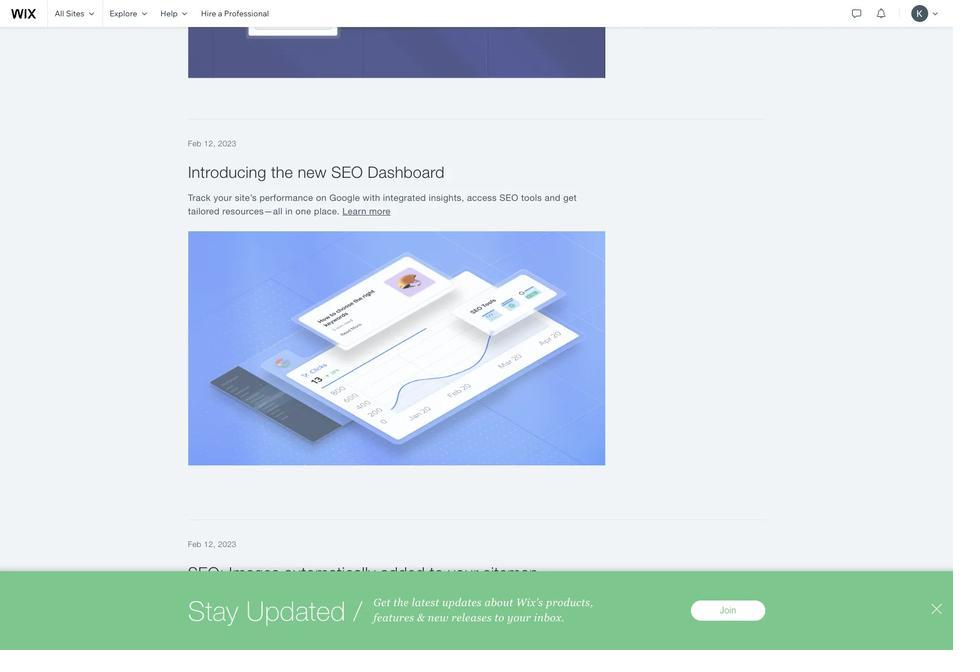 Task type: vqa. For each thing, say whether or not it's contained in the screenshot.
hire
yes



Task type: locate. For each thing, give the bounding box(es) containing it.
all sites
[[55, 8, 84, 19]]

a
[[218, 8, 222, 19]]

all
[[55, 8, 64, 19]]

help button
[[154, 0, 194, 27]]

hire a professional
[[201, 8, 269, 19]]

explore
[[110, 8, 137, 19]]

professional
[[224, 8, 269, 19]]



Task type: describe. For each thing, give the bounding box(es) containing it.
hire a professional link
[[194, 0, 276, 27]]

hire
[[201, 8, 216, 19]]

sites
[[66, 8, 84, 19]]

help
[[160, 8, 178, 19]]



